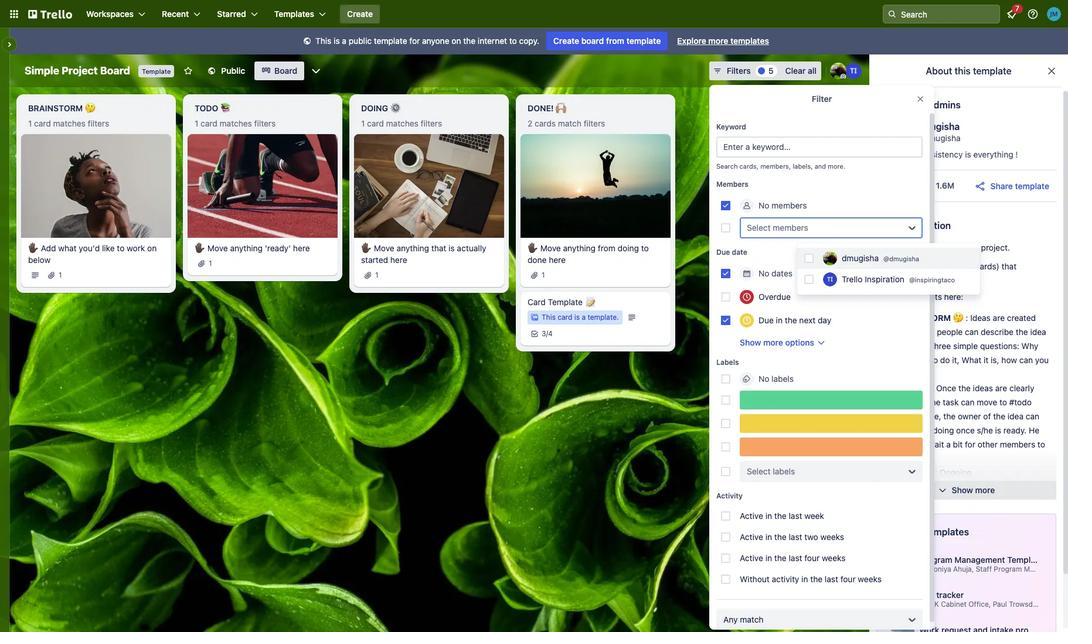 Task type: describe. For each thing, give the bounding box(es) containing it.
0 horizontal spatial here
[[293, 243, 310, 253]]

simple
[[954, 341, 979, 351]]

in for active in the last week
[[766, 511, 773, 521]]

1 vertical spatial templates
[[925, 527, 970, 538]]

last for week
[[789, 511, 803, 521]]

1 vertical spatial dmugisha (dmugisha) image
[[880, 122, 910, 151]]

ideas inside the : once the ideas are clearly defined, the task can move to #todo stage. here, the owner of the idea can move to #doing once s/he is ready. he can also wait a bit for other members to join.
[[974, 384, 994, 394]]

members
[[717, 180, 749, 189]]

(cards)
[[973, 262, 1000, 272]]

or
[[943, 273, 950, 283]]

starred button
[[210, 5, 265, 23]]

Search field
[[897, 5, 1000, 23]]

to up 'also'
[[918, 426, 926, 436]]

0 vertical spatial from
[[607, 36, 625, 46]]

2 horizontal spatial on
[[963, 243, 973, 253]]

is left 'public'
[[334, 36, 340, 46]]

lists
[[927, 292, 943, 302]]

trello
[[842, 274, 863, 284]]

finished
[[939, 482, 971, 492]]

0 horizontal spatial dmugisha
[[842, 253, 879, 263]]

here:
[[945, 292, 964, 302]]

started
[[361, 255, 388, 265]]

show for show more options
[[740, 338, 762, 348]]

for inside the : once the ideas are clearly defined, the task can move to #todo stage. here, the owner of the idea can move to #doing once s/he is ready. he can also wait a bit for other members to join.
[[966, 440, 976, 450]]

by inside program management template by soniya ahuja, staff program manager @ br
[[920, 565, 928, 574]]

explore more templates
[[678, 36, 770, 46]]

internet
[[478, 36, 507, 46]]

no labels
[[759, 374, 794, 384]]

why
[[1022, 341, 1039, 351]]

to left copy.
[[510, 36, 517, 46]]

1 horizontal spatial do
[[941, 355, 951, 365]]

0 vertical spatial dmugisha @dmugisha
[[917, 121, 961, 143]]

: inside : ideas are created here. here people can describe the idea following three simple questions: why you wish to do it, what it is, how can you do it.
[[966, 313, 969, 323]]

no for no members
[[759, 201, 770, 211]]

star or unstar board image
[[184, 66, 193, 76]]

last down the active in the last four weeks
[[825, 575, 839, 585]]

three
[[932, 341, 952, 351]]

the up the here,
[[929, 398, 941, 408]]

1 vertical spatial trello inspiration (inspiringtaco) image
[[824, 273, 838, 287]]

here
[[917, 327, 935, 337]]

active for active in the last two weeks
[[740, 533, 764, 543]]

show more
[[952, 486, 996, 496]]

todo 📚
[[896, 384, 932, 394]]

/
[[546, 329, 548, 338]]

labels for no labels
[[772, 374, 794, 384]]

each list can hold items (cards) that represent ideas or tasks.
[[882, 262, 1017, 283]]

1 inside brainstorm 🤔 1 card matches filters
[[28, 118, 32, 128]]

on for this is a public template for anyone on the internet to copy.
[[452, 36, 461, 46]]

board inside text field
[[100, 65, 130, 77]]

trowsdale,
[[1010, 601, 1045, 609]]

add
[[41, 243, 56, 253]]

DONE! 🙌🏽 text field
[[521, 99, 671, 118]]

jeremy miller (jeremymiller198) image
[[1048, 7, 1062, 21]]

✋🏿 move anything 'ready' here link
[[195, 243, 331, 254]]

template inside "link"
[[548, 297, 583, 307]]

matches for 📚
[[220, 118, 252, 128]]

select for select members
[[747, 223, 771, 233]]

in right activity
[[802, 575, 809, 585]]

is left everything
[[966, 150, 972, 160]]

site
[[920, 591, 935, 601]]

show more options
[[740, 338, 815, 348]]

uk
[[930, 601, 940, 609]]

sm image
[[302, 36, 313, 48]]

todo for todo 📚
[[896, 384, 920, 394]]

card template 📝
[[528, 297, 596, 307]]

tracker
[[937, 591, 965, 601]]

this card is a template.
[[542, 313, 619, 322]]

idea inside : ideas are created here. here people can describe the idea following three simple questions: why you wish to do it, what it is, how can you do it.
[[1031, 327, 1047, 337]]

ongoing
[[940, 468, 972, 478]]

template left explore
[[627, 36, 661, 46]]

✋🏿 for ✋🏿 move anything that is actually started here
[[361, 243, 372, 253]]

options
[[786, 338, 815, 348]]

create board from template
[[554, 36, 661, 46]]

to down he
[[1038, 440, 1046, 450]]

0 vertical spatial @dmugisha
[[917, 133, 961, 143]]

a inside the : once the ideas are clearly defined, the task can move to #todo stage. here, the owner of the idea can move to #doing once s/he is ready. he can also wait a bit for other members to join.
[[947, 440, 951, 450]]

5
[[769, 66, 774, 76]]

simple for simple board to start on a project.
[[882, 243, 907, 253]]

clear
[[786, 66, 806, 76]]

a down 📝
[[582, 313, 586, 322]]

of
[[984, 412, 992, 422]]

select for select labels
[[747, 467, 771, 477]]

to left start
[[934, 243, 941, 253]]

is,
[[991, 355, 1000, 365]]

todo 📚 1 card matches filters
[[195, 103, 276, 128]]

can up he
[[1026, 412, 1040, 422]]

primary element
[[0, 0, 1069, 28]]

task
[[943, 398, 959, 408]]

labels for select labels
[[773, 467, 796, 477]]

the up active in the last two weeks
[[775, 511, 787, 521]]

is down card template 📝
[[575, 313, 580, 322]]

by inside site tracker by uk cabinet office, paul trowsdale, project
[[920, 601, 928, 609]]

day
[[818, 316, 832, 326]]

search cards, members, labels, and more.
[[717, 162, 846, 170]]

join.
[[896, 454, 911, 464]]

filters for doing ⚙️ 1 card matches filters
[[421, 118, 442, 128]]

3 / 4
[[542, 329, 553, 338]]

two
[[805, 533, 819, 543]]

brainstorm for brainstorm 🤔 1 card matches filters
[[28, 103, 83, 113]]

1 vertical spatial @dmugisha
[[884, 255, 920, 262]]

members for no members
[[772, 201, 807, 211]]

⚙️ for done!
[[925, 468, 936, 478]]

template right 'public'
[[374, 36, 407, 46]]

🤔 for brainstorm 🤔 1 card matches filters
[[85, 103, 96, 113]]

the right once
[[959, 384, 971, 394]]

Board name text field
[[19, 62, 136, 80]]

0 horizontal spatial program
[[920, 555, 953, 565]]

can inside each list can hold items (cards) that represent ideas or tasks.
[[916, 262, 929, 272]]

✋🏿 add what you'd like to work on below link
[[28, 243, 164, 266]]

are inside : ideas are created here. here people can describe the idea following three simple questions: why you wish to do it, what it is, how can you do it.
[[993, 313, 1005, 323]]

it.
[[908, 370, 915, 380]]

4 for /
[[548, 329, 553, 338]]

more for templates
[[709, 36, 729, 46]]

filters for brainstorm 🤔 1 card matches filters
[[88, 118, 109, 128]]

!
[[1016, 150, 1019, 160]]

0 horizontal spatial do
[[896, 370, 905, 380]]

0 vertical spatial dmugisha
[[917, 121, 960, 132]]

this for this card is a template.
[[542, 313, 556, 322]]

✋🏿 for ✋🏿 move anything from doing to done here
[[528, 243, 538, 253]]

board for simple
[[909, 243, 932, 253]]

can up simple
[[966, 327, 979, 337]]

everything
[[974, 150, 1014, 160]]

card template 📝 link
[[528, 297, 664, 308]]

card for doing ⚙️ 1 card matches filters
[[367, 118, 384, 128]]

search image
[[888, 9, 897, 19]]

active in the last two weeks
[[740, 533, 845, 543]]

without
[[740, 575, 770, 585]]

next
[[800, 316, 816, 326]]

the down active in the last week
[[775, 533, 787, 543]]

a left 'public'
[[342, 36, 347, 46]]

@inspiringtaco
[[910, 276, 956, 284]]

1 horizontal spatial trello inspiration (inspiringtaco) image
[[846, 63, 862, 79]]

here for ✋🏿 move anything from doing to done here
[[549, 255, 566, 265]]

site tracker by uk cabinet office, paul trowsdale, project
[[920, 591, 1069, 609]]

2 vertical spatial weeks
[[858, 575, 882, 585]]

public button
[[200, 62, 252, 80]]

project inside text field
[[62, 65, 98, 77]]

show more button
[[877, 482, 1057, 500]]

a left project.
[[975, 243, 979, 253]]

bit
[[954, 440, 963, 450]]

✋🏿 move anything that is actually started here
[[361, 243, 487, 265]]

1 horizontal spatial four
[[841, 575, 856, 585]]

: left finished
[[935, 482, 937, 492]]

board for create
[[582, 36, 604, 46]]

below
[[28, 255, 51, 265]]

board admins
[[900, 100, 961, 110]]

cabinet
[[942, 601, 967, 609]]

can up join.
[[896, 440, 909, 450]]

template inside program management template by soniya ahuja, staff program manager @ br
[[1008, 555, 1044, 565]]

there
[[882, 292, 904, 302]]

ideas inside each list can hold items (cards) that represent ideas or tasks.
[[920, 273, 940, 283]]

anyone
[[422, 36, 450, 46]]

staff
[[976, 565, 992, 574]]

create board from template link
[[547, 32, 668, 50]]

#doing
[[928, 426, 955, 436]]

members for select members
[[773, 223, 809, 233]]

list
[[902, 262, 913, 272]]

matches for 🤔
[[53, 118, 86, 128]]

in for due in the next day
[[776, 316, 783, 326]]

activity
[[717, 492, 743, 501]]

the up activity
[[775, 554, 787, 564]]

0 horizontal spatial four
[[805, 554, 820, 564]]

are inside the : once the ideas are clearly defined, the task can move to #todo stage. here, the owner of the idea can move to #doing once s/he is ready. he can also wait a bit for other members to join.
[[996, 384, 1008, 394]]

in for active in the last two weeks
[[766, 533, 773, 543]]

0 vertical spatial template
[[142, 67, 171, 75]]

the right of
[[994, 412, 1006, 422]]

here.
[[896, 327, 915, 337]]

members,
[[761, 162, 791, 170]]

📝
[[585, 297, 596, 307]]

consistency
[[917, 150, 963, 160]]

about this template
[[926, 66, 1012, 76]]

close popover image
[[916, 94, 926, 104]]

: ideas are created here. here people can describe the idea following three simple questions: why you wish to do it, what it is, how can you do it.
[[896, 313, 1049, 380]]

consistency is everything !
[[917, 150, 1019, 160]]

anything for that
[[397, 243, 429, 253]]

create for create
[[347, 9, 373, 19]]

anything for from
[[563, 243, 596, 253]]

cards,
[[740, 162, 759, 170]]

it,
[[953, 355, 960, 365]]

no for no labels
[[759, 374, 770, 384]]

template inside button
[[1016, 181, 1050, 191]]

🤔 for brainstorm 🤔
[[954, 313, 964, 323]]

s/he
[[978, 426, 994, 436]]

DOING ⚙️ text field
[[354, 99, 504, 118]]

workspaces button
[[79, 5, 153, 23]]

1 horizontal spatial move
[[977, 398, 998, 408]]

this for this is a public template for anyone on the internet to copy.
[[316, 36, 332, 46]]

2 vertical spatial dmugisha (dmugisha) image
[[824, 252, 838, 266]]

active for active in the last four weeks
[[740, 554, 764, 564]]

idea inside the : once the ideas are clearly defined, the task can move to #todo stage. here, the owner of the idea can move to #doing once s/he is ready. he can also wait a bit for other members to join.
[[1008, 412, 1024, 422]]

he
[[1029, 426, 1040, 436]]

to inside ✋🏿 add what you'd like to work on below
[[117, 243, 125, 253]]



Task type: locate. For each thing, give the bounding box(es) containing it.
start
[[944, 243, 961, 253]]

members up select members
[[772, 201, 807, 211]]

no up select members
[[759, 201, 770, 211]]

keyword
[[717, 123, 747, 131]]

template right this
[[974, 66, 1012, 76]]

move inside '✋🏿 move anything 'ready' here' link
[[208, 243, 228, 253]]

0 vertical spatial weeks
[[821, 533, 845, 543]]

doing
[[361, 103, 388, 113], [896, 468, 923, 478]]

1 you from the left
[[896, 355, 909, 365]]

the left internet
[[464, 36, 476, 46]]

0 vertical spatial done!
[[528, 103, 554, 113]]

members down ready.
[[1001, 440, 1036, 450]]

here inside ✋🏿 move anything from doing to done here
[[549, 255, 566, 265]]

project right trowsdale, on the right bottom
[[1047, 601, 1069, 609]]

weeks for active in the last two weeks
[[821, 533, 845, 543]]

template up this card is a template.
[[548, 297, 583, 307]]

0 vertical spatial 4
[[920, 292, 925, 302]]

🤔 down simple project board text field
[[85, 103, 96, 113]]

select members
[[747, 223, 809, 233]]

for left anyone
[[410, 36, 420, 46]]

dmugisha down admins at the right of the page
[[917, 121, 960, 132]]

inspiration
[[865, 274, 905, 284]]

the left next
[[785, 316, 798, 326]]

1 vertical spatial template
[[548, 297, 583, 307]]

1 vertical spatial ⚙️
[[925, 468, 936, 478]]

3 ✋🏿 from the left
[[361, 243, 372, 253]]

1 horizontal spatial 📚
[[922, 384, 932, 394]]

are up the describe
[[993, 313, 1005, 323]]

weeks for active in the last four weeks
[[822, 554, 846, 564]]

that inside each list can hold items (cards) that represent ideas or tasks.
[[1002, 262, 1017, 272]]

0 horizontal spatial 📚
[[221, 103, 231, 113]]

0 horizontal spatial board
[[100, 65, 130, 77]]

owner
[[958, 412, 982, 422]]

here right 'ready'
[[293, 243, 310, 253]]

todo inside todo 📚 1 card matches filters
[[195, 103, 218, 113]]

in up active in the last two weeks
[[766, 511, 773, 521]]

0 vertical spatial dmugisha (dmugisha) image
[[831, 63, 847, 79]]

🤔 up the people
[[954, 313, 964, 323]]

filters down done! 🙌🏽 text box
[[584, 118, 605, 128]]

here
[[293, 243, 310, 253], [391, 255, 407, 265], [549, 255, 566, 265]]

@dmugisha down dmugisha 'link'
[[917, 133, 961, 143]]

4 left lists
[[920, 292, 925, 302]]

1 vertical spatial dmugisha @dmugisha
[[842, 253, 920, 263]]

📚 left once
[[922, 384, 932, 394]]

templates up 'filters'
[[731, 36, 770, 46]]

✋🏿 move anything 'ready' here
[[195, 243, 310, 253]]

1 move from the left
[[208, 243, 228, 253]]

0 horizontal spatial template
[[142, 67, 171, 75]]

matches down the brainstorm 🤔 text field
[[53, 118, 86, 128]]

1 select from the top
[[747, 223, 771, 233]]

🙌🏽
[[556, 103, 567, 113], [924, 482, 935, 492]]

1 horizontal spatial program
[[994, 565, 1023, 574]]

1 vertical spatial are
[[993, 313, 1005, 323]]

0 horizontal spatial idea
[[1008, 412, 1024, 422]]

2 matches from the left
[[220, 118, 252, 128]]

questions:
[[981, 341, 1020, 351]]

office,
[[969, 601, 992, 609]]

1 horizontal spatial ideas
[[974, 384, 994, 394]]

active down activity
[[740, 511, 764, 521]]

2 anything from the left
[[397, 243, 429, 253]]

active up the without
[[740, 554, 764, 564]]

card inside todo 📚 1 card matches filters
[[201, 118, 218, 128]]

simple project board
[[25, 65, 130, 77]]

card down doing ⚙️ text field
[[367, 118, 384, 128]]

1 vertical spatial for
[[966, 440, 976, 450]]

✋🏿 add what you'd like to work on below
[[28, 243, 157, 265]]

1 horizontal spatial this
[[542, 313, 556, 322]]

📚 for todo 📚
[[922, 384, 932, 394]]

how
[[1002, 355, 1018, 365]]

TODO 📚 text field
[[188, 99, 338, 118]]

active in the last week
[[740, 511, 825, 521]]

2 move from the left
[[374, 243, 395, 253]]

3 anything from the left
[[563, 243, 596, 253]]

doing inside doing ⚙️ 1 card matches filters
[[361, 103, 388, 113]]

2 filters from the left
[[254, 118, 276, 128]]

can down why
[[1020, 355, 1034, 365]]

anything inside ✋🏿 move anything from doing to done here
[[563, 243, 596, 253]]

0 horizontal spatial board
[[582, 36, 604, 46]]

✋🏿 inside ✋🏿 move anything from doing to done here
[[528, 243, 538, 253]]

move for ✋🏿 move anything from doing to done here
[[541, 243, 561, 253]]

labels up active in the last week
[[773, 467, 796, 477]]

todo up defined,
[[896, 384, 920, 394]]

ideas
[[920, 273, 940, 283], [974, 384, 994, 394]]

: left ongoing
[[936, 468, 938, 478]]

open information menu image
[[1028, 8, 1039, 20]]

anything inside ✋🏿 move anything that is actually started here
[[397, 243, 429, 253]]

simple up each
[[882, 243, 907, 253]]

members down no members
[[773, 223, 809, 233]]

done! inside the doing ⚙️ : ongoing done! 🙌🏽 : finished
[[896, 482, 922, 492]]

1 horizontal spatial board
[[909, 243, 932, 253]]

0 horizontal spatial ideas
[[920, 273, 940, 283]]

0 horizontal spatial for
[[410, 36, 420, 46]]

2 select from the top
[[747, 467, 771, 477]]

1 horizontal spatial show
[[952, 486, 974, 496]]

labels down show more options button
[[772, 374, 794, 384]]

template left @
[[1008, 555, 1044, 565]]

1 horizontal spatial 4
[[920, 292, 925, 302]]

last for two
[[789, 533, 803, 543]]

ready.
[[1004, 426, 1027, 436]]

1 by from the top
[[920, 565, 928, 574]]

🙌🏽 inside the doing ⚙️ : ongoing done! 🙌🏽 : finished
[[924, 482, 935, 492]]

card inside brainstorm 🤔 1 card matches filters
[[34, 118, 51, 128]]

due up show more options
[[759, 316, 774, 326]]

create up 'public'
[[347, 9, 373, 19]]

0 vertical spatial four
[[805, 554, 820, 564]]

1 horizontal spatial project
[[1047, 601, 1069, 609]]

more left options
[[764, 338, 784, 348]]

filters for done! 🙌🏽 2 cards match filters
[[584, 118, 605, 128]]

public
[[221, 66, 245, 76]]

1 horizontal spatial more
[[764, 338, 784, 348]]

more right explore
[[709, 36, 729, 46]]

here inside ✋🏿 move anything that is actually started here
[[391, 255, 407, 265]]

there are 4 lists here:
[[882, 292, 964, 302]]

Enter a keyword… text field
[[717, 137, 923, 158]]

can up 'owner'
[[962, 398, 975, 408]]

describe
[[981, 327, 1014, 337]]

card
[[528, 297, 546, 307]]

trello inspiration (inspiringtaco) image left trello
[[824, 273, 838, 287]]

0 vertical spatial create
[[347, 9, 373, 19]]

move
[[208, 243, 228, 253], [374, 243, 395, 253], [541, 243, 561, 253]]

3 no from the top
[[759, 374, 770, 384]]

4 ✋🏿 from the left
[[528, 243, 538, 253]]

doing for doing ⚙️ : ongoing done! 🙌🏽 : finished
[[896, 468, 923, 478]]

0 vertical spatial due
[[717, 248, 730, 257]]

dmugisha (dmugisha) image
[[831, 63, 847, 79], [880, 122, 910, 151], [824, 252, 838, 266]]

brainstorm inside brainstorm 🤔 1 card matches filters
[[28, 103, 83, 113]]

2 vertical spatial members
[[1001, 440, 1036, 450]]

todo for todo 📚 1 card matches filters
[[195, 103, 218, 113]]

2 by from the top
[[920, 601, 928, 609]]

card down public button
[[201, 118, 218, 128]]

⚙️ for matches
[[390, 103, 401, 113]]

show inside button
[[952, 486, 974, 496]]

filters for todo 📚 1 card matches filters
[[254, 118, 276, 128]]

paul
[[993, 601, 1008, 609]]

this member is an admin of this board. image
[[841, 74, 846, 79]]

filters inside brainstorm 🤔 1 card matches filters
[[88, 118, 109, 128]]

you'd
[[79, 243, 100, 253]]

filters inside todo 📚 1 card matches filters
[[254, 118, 276, 128]]

1 horizontal spatial dmugisha
[[917, 121, 960, 132]]

0 vertical spatial idea
[[1031, 327, 1047, 337]]

2 horizontal spatial anything
[[563, 243, 596, 253]]

: left 'ideas'
[[966, 313, 969, 323]]

on
[[452, 36, 461, 46], [963, 243, 973, 253], [147, 243, 157, 253]]

are left clearly
[[996, 384, 1008, 394]]

1 active from the top
[[740, 511, 764, 521]]

four
[[805, 554, 820, 564], [841, 575, 856, 585]]

due for due in the next day
[[759, 316, 774, 326]]

1 vertical spatial 📚
[[922, 384, 932, 394]]

match right any
[[740, 615, 764, 625]]

program right staff
[[994, 565, 1023, 574]]

that left actually
[[432, 243, 447, 253]]

clearly
[[1010, 384, 1035, 394]]

2 horizontal spatial more
[[976, 486, 996, 496]]

move inside ✋🏿 move anything from doing to done here
[[541, 243, 561, 253]]

trello inspiration (inspiringtaco) image
[[846, 63, 862, 79], [824, 273, 838, 287]]

activity
[[772, 575, 800, 585]]

⚙️ inside the doing ⚙️ : ongoing done! 🙌🏽 : finished
[[925, 468, 936, 478]]

this right sm image
[[316, 36, 332, 46]]

and
[[815, 162, 827, 170]]

1 filters from the left
[[88, 118, 109, 128]]

show up no labels
[[740, 338, 762, 348]]

idea up why
[[1031, 327, 1047, 337]]

1 matches from the left
[[53, 118, 86, 128]]

matches inside brainstorm 🤔 1 card matches filters
[[53, 118, 86, 128]]

by left uk
[[920, 601, 928, 609]]

1 horizontal spatial simple
[[882, 243, 907, 253]]

1 horizontal spatial you
[[1036, 355, 1049, 365]]

0 vertical spatial move
[[977, 398, 998, 408]]

1 vertical spatial match
[[740, 615, 764, 625]]

1 vertical spatial no
[[759, 269, 770, 279]]

cards
[[535, 118, 556, 128]]

0 horizontal spatial more
[[709, 36, 729, 46]]

hold
[[931, 262, 948, 272]]

last for four
[[789, 554, 803, 564]]

simple
[[25, 65, 59, 77], [882, 243, 907, 253]]

all
[[808, 66, 817, 76]]

any match
[[724, 615, 764, 625]]

share template
[[991, 181, 1050, 191]]

0 horizontal spatial simple
[[25, 65, 59, 77]]

you up it.
[[896, 355, 909, 365]]

to inside : ideas are created here. here people can describe the idea following three simple questions: why you wish to do it, what it is, how can you do it.
[[931, 355, 939, 365]]

0 vertical spatial project
[[62, 65, 98, 77]]

card
[[34, 118, 51, 128], [201, 118, 218, 128], [367, 118, 384, 128], [558, 313, 573, 322]]

4 right 3 at bottom right
[[548, 329, 553, 338]]

0 horizontal spatial that
[[432, 243, 447, 253]]

1 horizontal spatial move
[[374, 243, 395, 253]]

1 vertical spatial simple
[[882, 243, 907, 253]]

on right anyone
[[452, 36, 461, 46]]

matches for ⚙️
[[386, 118, 419, 128]]

ideas down hold
[[920, 273, 940, 283]]

1 horizontal spatial here
[[391, 255, 407, 265]]

templates up soniya
[[925, 527, 970, 538]]

0 vertical spatial labels
[[772, 374, 794, 384]]

0 horizontal spatial 🤔
[[85, 103, 96, 113]]

: left once
[[932, 384, 935, 394]]

this is a public template for anyone on the internet to copy.
[[316, 36, 540, 46]]

matches inside todo 📚 1 card matches filters
[[220, 118, 252, 128]]

card for todo 📚 1 card matches filters
[[201, 118, 218, 128]]

7 notifications image
[[1005, 7, 1019, 21]]

the right activity
[[811, 575, 823, 585]]

card inside doing ⚙️ 1 card matches filters
[[367, 118, 384, 128]]

filters inside done! 🙌🏽 2 cards match filters
[[584, 118, 605, 128]]

0 horizontal spatial trello inspiration (inspiringtaco) image
[[824, 273, 838, 287]]

1 vertical spatial doing
[[896, 468, 923, 478]]

this up 3 / 4
[[542, 313, 556, 322]]

2 ✋🏿 from the left
[[195, 243, 205, 253]]

no for no dates
[[759, 269, 770, 279]]

0 horizontal spatial this
[[316, 36, 332, 46]]

here for ✋🏿 move anything that is actually started here
[[391, 255, 407, 265]]

0 vertical spatial simple
[[25, 65, 59, 77]]

this
[[316, 36, 332, 46], [542, 313, 556, 322]]

no members
[[759, 201, 807, 211]]

to inside ✋🏿 move anything from doing to done here
[[642, 243, 649, 253]]

active for active in the last week
[[740, 511, 764, 521]]

color: yellow, title: none element
[[740, 415, 923, 433]]

1 horizontal spatial template
[[548, 297, 583, 307]]

✋🏿 move anything from doing to done here link
[[528, 243, 664, 266]]

related
[[889, 527, 923, 538]]

0 horizontal spatial on
[[147, 243, 157, 253]]

card down card template 📝
[[558, 313, 573, 322]]

0 horizontal spatial due
[[717, 248, 730, 257]]

that down project.
[[1002, 262, 1017, 272]]

brainstorm for brainstorm 🤔
[[896, 313, 952, 323]]

1 vertical spatial from
[[598, 243, 616, 253]]

2 active from the top
[[740, 533, 764, 543]]

board for board admins
[[900, 100, 927, 110]]

0 vertical spatial show
[[740, 338, 762, 348]]

:
[[966, 313, 969, 323], [932, 384, 935, 394], [936, 468, 938, 478], [935, 482, 937, 492]]

🙌🏽 inside done! 🙌🏽 2 cards match filters
[[556, 103, 567, 113]]

create inside button
[[347, 9, 373, 19]]

what
[[58, 243, 77, 253]]

board up the brainstorm 🤔 text field
[[100, 65, 130, 77]]

0 vertical spatial members
[[772, 201, 807, 211]]

labels,
[[793, 162, 813, 170]]

card for brainstorm 🤔 1 card matches filters
[[34, 118, 51, 128]]

3 matches from the left
[[386, 118, 419, 128]]

to
[[510, 36, 517, 46], [934, 243, 941, 253], [117, 243, 125, 253], [642, 243, 649, 253], [931, 355, 939, 365], [1000, 398, 1008, 408], [918, 426, 926, 436], [1038, 440, 1046, 450]]

about
[[926, 66, 953, 76]]

simple for simple project board
[[25, 65, 59, 77]]

customize views image
[[310, 65, 322, 77]]

move inside ✋🏿 move anything that is actually started here
[[374, 243, 395, 253]]

2 vertical spatial are
[[996, 384, 1008, 394]]

description
[[900, 221, 952, 231]]

the down task
[[944, 412, 956, 422]]

1 vertical spatial by
[[920, 601, 928, 609]]

@dmugisha up represent
[[884, 255, 920, 262]]

recent button
[[155, 5, 208, 23]]

to left #todo
[[1000, 398, 1008, 408]]

on right work
[[147, 243, 157, 253]]

1 no from the top
[[759, 201, 770, 211]]

0 horizontal spatial move
[[208, 243, 228, 253]]

✋🏿 for ✋🏿 move anything 'ready' here
[[195, 243, 205, 253]]

filters down the todo 📚 text box
[[254, 118, 276, 128]]

0 vertical spatial this
[[316, 36, 332, 46]]

in for active in the last four weeks
[[766, 554, 773, 564]]

each
[[882, 262, 900, 272]]

management
[[955, 555, 1006, 565]]

3
[[542, 329, 546, 338]]

no down show more options
[[759, 374, 770, 384]]

done!
[[528, 103, 554, 113], [896, 482, 922, 492]]

move down the stage.
[[896, 426, 916, 436]]

1 horizontal spatial anything
[[397, 243, 429, 253]]

🤔 inside brainstorm 🤔 1 card matches filters
[[85, 103, 96, 113]]

0 vertical spatial templates
[[731, 36, 770, 46]]

in up show more options
[[776, 316, 783, 326]]

0 horizontal spatial move
[[896, 426, 916, 436]]

0 vertical spatial no
[[759, 201, 770, 211]]

the inside : ideas are created here. here people can describe the idea following three simple questions: why you wish to do it, what it is, how can you do it.
[[1016, 327, 1029, 337]]

in down active in the last week
[[766, 533, 773, 543]]

date
[[732, 248, 748, 257]]

⚙️ inside doing ⚙️ 1 card matches filters
[[390, 103, 401, 113]]

0 horizontal spatial project
[[62, 65, 98, 77]]

1 horizontal spatial board
[[275, 66, 298, 76]]

idea up ready.
[[1008, 412, 1024, 422]]

0 vertical spatial are
[[906, 292, 918, 302]]

1 anything from the left
[[230, 243, 263, 253]]

2 no from the top
[[759, 269, 770, 279]]

2 you from the left
[[1036, 355, 1049, 365]]

📚 inside todo 📚 1 card matches filters
[[221, 103, 231, 113]]

you down why
[[1036, 355, 1049, 365]]

also
[[912, 440, 927, 450]]

3 move from the left
[[541, 243, 561, 253]]

#todo
[[1010, 398, 1032, 408]]

BRAINSTORM 🤔 text field
[[21, 99, 171, 118]]

1 vertical spatial idea
[[1008, 412, 1024, 422]]

is right s/he
[[996, 426, 1002, 436]]

📚 down public button
[[221, 103, 231, 113]]

3 filters from the left
[[421, 118, 442, 128]]

no left dates
[[759, 269, 770, 279]]

active
[[740, 511, 764, 521], [740, 533, 764, 543], [740, 554, 764, 564]]

dmugisha up trello
[[842, 253, 879, 263]]

1 horizontal spatial templates
[[925, 527, 970, 538]]

a
[[342, 36, 347, 46], [975, 243, 979, 253], [582, 313, 586, 322], [947, 440, 951, 450]]

more for options
[[764, 338, 784, 348]]

: inside the : once the ideas are clearly defined, the task can move to #todo stage. here, the owner of the idea can move to #doing once s/he is ready. he can also wait a bit for other members to join.
[[932, 384, 935, 394]]

1 vertical spatial this
[[542, 313, 556, 322]]

2 vertical spatial more
[[976, 486, 996, 496]]

any
[[724, 615, 738, 625]]

templates
[[274, 9, 314, 19]]

from inside ✋🏿 move anything from doing to done here
[[598, 243, 616, 253]]

matches down the todo 📚 text box
[[220, 118, 252, 128]]

move for ✋🏿 move anything that is actually started here
[[374, 243, 395, 253]]

clear all
[[786, 66, 817, 76]]

are right there
[[906, 292, 918, 302]]

from
[[607, 36, 625, 46], [598, 243, 616, 253]]

brainstorm down simple project board text field
[[28, 103, 83, 113]]

0 vertical spatial select
[[747, 223, 771, 233]]

show inside show more options button
[[740, 338, 762, 348]]

0 horizontal spatial todo
[[195, 103, 218, 113]]

1 horizontal spatial idea
[[1031, 327, 1047, 337]]

members inside the : once the ideas are clearly defined, the task can move to #todo stage. here, the owner of the idea can move to #doing once s/he is ready. he can also wait a bit for other members to join.
[[1001, 440, 1036, 450]]

1 vertical spatial weeks
[[822, 554, 846, 564]]

doing inside the doing ⚙️ : ongoing done! 🙌🏽 : finished
[[896, 468, 923, 478]]

more
[[709, 36, 729, 46], [764, 338, 784, 348], [976, 486, 996, 496]]

once
[[957, 426, 975, 436]]

📚 for todo 📚 1 card matches filters
[[221, 103, 231, 113]]

anything for 'ready'
[[230, 243, 263, 253]]

is inside ✋🏿 move anything that is actually started here
[[449, 243, 455, 253]]

admins
[[929, 100, 961, 110]]

1 ✋🏿 from the left
[[28, 243, 39, 253]]

color: green, title: none element
[[740, 391, 923, 410]]

brainstorm 🤔 1 card matches filters
[[28, 103, 109, 128]]

back to home image
[[28, 5, 72, 23]]

0 vertical spatial match
[[558, 118, 582, 128]]

1 inside doing ⚙️ 1 card matches filters
[[361, 118, 365, 128]]

weeks
[[821, 533, 845, 543], [822, 554, 846, 564], [858, 575, 882, 585]]

you
[[896, 355, 909, 365], [1036, 355, 1049, 365]]

trello inspiration (inspiringtaco) image right 'all'
[[846, 63, 862, 79]]

due date
[[717, 248, 748, 257]]

0 horizontal spatial templates
[[731, 36, 770, 46]]

is inside the : once the ideas are clearly defined, the task can move to #todo stage. here, the owner of the idea can move to #doing once s/he is ready. he can also wait a bit for other members to join.
[[996, 426, 1002, 436]]

move up of
[[977, 398, 998, 408]]

dmugisha @dmugisha up consistency
[[917, 121, 961, 143]]

@
[[1056, 565, 1062, 574]]

ahuja,
[[954, 565, 974, 574]]

share
[[991, 181, 1013, 191]]

1 horizontal spatial brainstorm
[[896, 313, 952, 323]]

that inside ✋🏿 move anything that is actually started here
[[432, 243, 447, 253]]

✋🏿 inside ✋🏿 add what you'd like to work on below
[[28, 243, 39, 253]]

active down active in the last week
[[740, 533, 764, 543]]

filters inside doing ⚙️ 1 card matches filters
[[421, 118, 442, 128]]

1 vertical spatial project
[[1047, 601, 1069, 609]]

1 horizontal spatial that
[[1002, 262, 1017, 272]]

0 vertical spatial for
[[410, 36, 420, 46]]

dmugisha
[[917, 121, 960, 132], [842, 253, 879, 263]]

simple inside text field
[[25, 65, 59, 77]]

✋🏿 for ✋🏿 add what you'd like to work on below
[[28, 243, 39, 253]]

2 vertical spatial active
[[740, 554, 764, 564]]

✋🏿 inside ✋🏿 move anything that is actually started here
[[361, 243, 372, 253]]

done! down join.
[[896, 482, 922, 492]]

match inside done! 🙌🏽 2 cards match filters
[[558, 118, 582, 128]]

show for show more
[[952, 486, 974, 496]]

1 vertical spatial four
[[841, 575, 856, 585]]

1 horizontal spatial ⚙️
[[925, 468, 936, 478]]

copy.
[[519, 36, 540, 46]]

0 vertical spatial more
[[709, 36, 729, 46]]

actually
[[457, 243, 487, 253]]

to right doing
[[642, 243, 649, 253]]

can right list
[[916, 262, 929, 272]]

to right like
[[117, 243, 125, 253]]

explore more templates link
[[671, 32, 777, 50]]

is left actually
[[449, 243, 455, 253]]

due for due date
[[717, 248, 730, 257]]

0 horizontal spatial 4
[[548, 329, 553, 338]]

0 vertical spatial that
[[432, 243, 447, 253]]

related templates
[[889, 527, 970, 538]]

on for ✋🏿 add what you'd like to work on below
[[147, 243, 157, 253]]

0 vertical spatial active
[[740, 511, 764, 521]]

1 inside todo 📚 1 card matches filters
[[195, 118, 198, 128]]

board for board
[[275, 66, 298, 76]]

manager
[[1025, 565, 1054, 574]]

doing for doing ⚙️ 1 card matches filters
[[361, 103, 388, 113]]

last
[[789, 511, 803, 521], [789, 533, 803, 543], [789, 554, 803, 564], [825, 575, 839, 585]]

3 active from the top
[[740, 554, 764, 564]]

project
[[62, 65, 98, 77], [1047, 601, 1069, 609]]

the down created
[[1016, 327, 1029, 337]]

create for create board from template
[[554, 36, 580, 46]]

✋🏿 move anything from doing to done here
[[528, 243, 649, 265]]

move for ✋🏿 move anything 'ready' here
[[208, 243, 228, 253]]

1 vertical spatial brainstorm
[[896, 313, 952, 323]]

project inside site tracker by uk cabinet office, paul trowsdale, project
[[1047, 601, 1069, 609]]

filters down doing ⚙️ text field
[[421, 118, 442, 128]]

matches inside doing ⚙️ 1 card matches filters
[[386, 118, 419, 128]]

more right finished
[[976, 486, 996, 496]]

on inside ✋🏿 add what you'd like to work on below
[[147, 243, 157, 253]]

program down related templates on the right of the page
[[920, 555, 953, 565]]

1 vertical spatial 4
[[548, 329, 553, 338]]

following
[[896, 341, 930, 351]]

1 vertical spatial dmugisha
[[842, 253, 879, 263]]

done! inside done! 🙌🏽 2 cards match filters
[[528, 103, 554, 113]]

4 for are
[[920, 292, 925, 302]]

color: orange, title: none element
[[740, 438, 923, 457]]

4 filters from the left
[[584, 118, 605, 128]]



Task type: vqa. For each thing, say whether or not it's contained in the screenshot.


